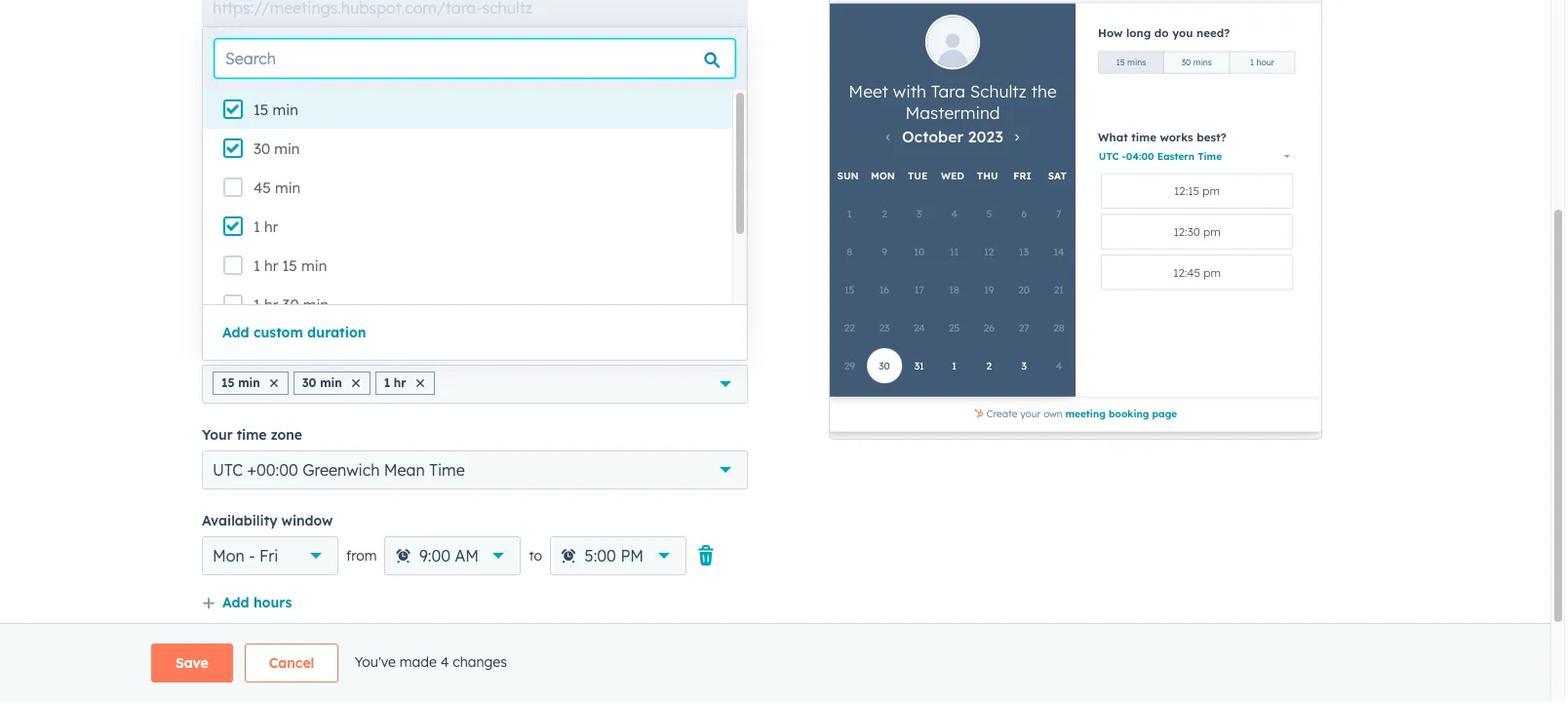 Task type: locate. For each thing, give the bounding box(es) containing it.
time.
[[531, 100, 563, 118]]

utc +00:00 greenwich mean time button
[[202, 450, 748, 489]]

2 add from the top
[[222, 594, 249, 611]]

schedule
[[230, 183, 291, 201]]

0 vertical spatial add
[[222, 324, 249, 341]]

15 min down payments
[[254, 100, 298, 119]]

30 min down options
[[302, 375, 342, 390]]

None text field
[[202, 0, 748, 27]]

cancel button
[[245, 644, 339, 683]]

1 vertical spatial 15 min
[[221, 375, 260, 390]]

add custom duration button
[[222, 321, 366, 344]]

1 left close icon
[[384, 375, 390, 390]]

1 horizontal spatial 15
[[254, 100, 269, 119]]

schedule link
[[203, 168, 319, 215]]

close image
[[416, 379, 424, 387]]

1 vertical spatial 1 hr
[[384, 375, 406, 390]]

0 horizontal spatial 30
[[254, 140, 270, 158]]

0 vertical spatial 1 hr
[[254, 218, 278, 236]]

attendees will be asked to pay after they choose a time.
[[202, 100, 563, 118]]

tab panel
[[202, 215, 748, 690]]

min up the duration
[[303, 296, 329, 314]]

45 min
[[254, 179, 301, 197]]

15 down duration
[[221, 375, 235, 390]]

1 vertical spatial 30 min
[[302, 375, 342, 390]]

30 up add custom duration
[[282, 296, 299, 314]]

30
[[254, 140, 270, 158], [282, 296, 299, 314], [302, 375, 317, 390]]

options
[[265, 340, 315, 358]]

min down payments
[[273, 100, 298, 119]]

add for add hours
[[222, 594, 249, 611]]

hr left title
[[264, 257, 278, 275]]

your
[[202, 426, 233, 444]]

0 vertical spatial 30 min
[[254, 140, 300, 158]]

hr
[[264, 218, 278, 236], [264, 257, 278, 275], [264, 296, 278, 314], [394, 375, 406, 390]]

9:00
[[419, 546, 451, 566]]

2 close image from the left
[[352, 379, 360, 387]]

0 vertical spatial 15
[[254, 100, 269, 119]]

5:00 pm
[[585, 546, 644, 566]]

a
[[519, 100, 527, 118]]

min right 45
[[275, 179, 301, 197]]

list box
[[203, 90, 747, 324]]

to left pay
[[357, 100, 370, 118]]

2 vertical spatial 30
[[302, 375, 317, 390]]

tab panel containing utc +00:00 greenwich mean time
[[202, 215, 748, 690]]

15 left the will
[[254, 100, 269, 119]]

greenwich
[[303, 460, 380, 480]]

title
[[281, 243, 307, 260]]

1 vertical spatial 15
[[282, 257, 297, 275]]

to
[[357, 100, 370, 118], [529, 547, 543, 565]]

30 min
[[254, 140, 300, 158], [302, 375, 342, 390]]

1 up scheduling title at left
[[254, 218, 260, 236]]

2 vertical spatial 15
[[221, 375, 235, 390]]

duration options
[[202, 340, 315, 358]]

5:00
[[585, 546, 617, 566]]

close image down duration options
[[270, 379, 278, 387]]

15 min
[[254, 100, 298, 119], [221, 375, 260, 390]]

1 hr left close icon
[[384, 375, 406, 390]]

30 down options
[[302, 375, 317, 390]]

15 min down duration
[[221, 375, 260, 390]]

1 horizontal spatial 30
[[282, 296, 299, 314]]

30 up 45
[[254, 140, 270, 158]]

0 horizontal spatial 30 min
[[254, 140, 300, 158]]

list box containing 15 min
[[203, 90, 747, 324]]

30 min inside tab panel
[[302, 375, 342, 390]]

1 hr
[[254, 218, 278, 236], [384, 375, 406, 390]]

1
[[254, 218, 260, 236], [254, 257, 260, 275], [254, 296, 260, 314], [384, 375, 390, 390]]

1 horizontal spatial 30 min
[[302, 375, 342, 390]]

time
[[237, 426, 267, 444]]

15
[[254, 100, 269, 119], [282, 257, 297, 275], [221, 375, 235, 390]]

30 min up 45 min
[[254, 140, 300, 158]]

hr left close icon
[[394, 375, 406, 390]]

add left hours
[[222, 594, 249, 611]]

scheduling title
[[202, 243, 307, 260]]

your time zone
[[202, 426, 303, 444]]

close image down the duration
[[352, 379, 360, 387]]

45
[[254, 179, 271, 197]]

1 vertical spatial add
[[222, 594, 249, 611]]

window
[[282, 512, 333, 529]]

0 horizontal spatial close image
[[270, 379, 278, 387]]

save button
[[151, 644, 233, 683]]

1 horizontal spatial to
[[529, 547, 543, 565]]

to left 5:00
[[529, 547, 543, 565]]

custom
[[254, 324, 303, 341]]

0 horizontal spatial 15
[[221, 375, 235, 390]]

9:00 am
[[419, 546, 479, 566]]

15 up 1 hr 30 min
[[282, 257, 297, 275]]

mon
[[213, 546, 245, 566]]

1 horizontal spatial close image
[[352, 379, 360, 387]]

close image for 30 min
[[352, 379, 360, 387]]

1 close image from the left
[[270, 379, 278, 387]]

add left custom
[[222, 324, 249, 341]]

add
[[222, 324, 249, 341], [222, 594, 249, 611]]

0 vertical spatial to
[[357, 100, 370, 118]]

mean
[[384, 460, 425, 480]]

hr up scheduling title at left
[[264, 218, 278, 236]]

add hours
[[222, 594, 292, 611]]

close image
[[270, 379, 278, 387], [352, 379, 360, 387]]

availability
[[202, 512, 278, 529]]

min down the duration
[[320, 375, 342, 390]]

min
[[273, 100, 298, 119], [274, 140, 300, 158], [275, 179, 301, 197], [302, 257, 327, 275], [303, 296, 329, 314], [238, 375, 260, 390], [320, 375, 342, 390]]

0 vertical spatial 30
[[254, 140, 270, 158]]

1 add from the top
[[222, 324, 249, 341]]

1 vertical spatial to
[[529, 547, 543, 565]]

1 hr 15 min
[[254, 257, 327, 275]]

zone
[[271, 426, 303, 444]]

hr inside tab panel
[[394, 375, 406, 390]]

time
[[429, 460, 465, 480]]

changes
[[453, 653, 507, 671]]

1 hr up scheduling title at left
[[254, 218, 278, 236]]



Task type: describe. For each thing, give the bounding box(es) containing it.
made
[[400, 653, 437, 671]]

5:00 pm button
[[550, 536, 687, 575]]

Search search field
[[215, 39, 736, 78]]

9:00 am button
[[385, 536, 521, 575]]

cancel
[[269, 655, 315, 672]]

hr up custom
[[264, 296, 278, 314]]

0 horizontal spatial to
[[357, 100, 370, 118]]

1 left title
[[254, 257, 260, 275]]

+00:00
[[247, 460, 298, 480]]

1 inside tab panel
[[384, 375, 390, 390]]

duration
[[202, 340, 261, 358]]

-
[[249, 546, 255, 566]]

will
[[271, 100, 291, 118]]

save
[[176, 655, 209, 672]]

close image for 15 min
[[270, 379, 278, 387]]

Scheduling title text field
[[202, 267, 748, 306]]

pay
[[374, 100, 398, 118]]

page section element
[[104, 644, 1447, 683]]

hours
[[254, 594, 292, 611]]

0 horizontal spatial 1 hr
[[254, 218, 278, 236]]

1 up custom
[[254, 296, 260, 314]]

choose
[[469, 100, 515, 118]]

to inside tab panel
[[529, 547, 543, 565]]

2 horizontal spatial 15
[[282, 257, 297, 275]]

fri
[[259, 546, 278, 566]]

mon - fri button
[[202, 536, 339, 575]]

new
[[334, 65, 358, 78]]

min up 45 min
[[274, 140, 300, 158]]

collect payments
[[202, 61, 319, 79]]

pm
[[621, 546, 644, 566]]

1 horizontal spatial 1 hr
[[384, 375, 406, 390]]

you've made 4 changes
[[355, 653, 507, 671]]

add for add custom duration
[[222, 324, 249, 341]]

attendees
[[202, 100, 267, 118]]

2 horizontal spatial 30
[[302, 375, 317, 390]]

after
[[402, 100, 434, 118]]

asked
[[315, 100, 353, 118]]

0 vertical spatial 15 min
[[254, 100, 298, 119]]

from
[[346, 547, 377, 565]]

am
[[455, 546, 479, 566]]

you've
[[355, 653, 396, 671]]

availability window
[[202, 512, 333, 529]]

payments
[[252, 61, 319, 79]]

min up 1 hr 30 min
[[302, 257, 327, 275]]

be
[[295, 100, 311, 118]]

add hours button
[[202, 591, 292, 616]]

30 min inside list box
[[254, 140, 300, 158]]

scheduling
[[202, 243, 277, 260]]

mon - fri
[[213, 546, 278, 566]]

utc +00:00 greenwich mean time
[[213, 460, 465, 480]]

1 vertical spatial 30
[[282, 296, 299, 314]]

min down duration options
[[238, 375, 260, 390]]

duration
[[307, 324, 366, 341]]

add custom duration
[[222, 324, 366, 341]]

collect
[[202, 61, 248, 79]]

utc
[[213, 460, 243, 480]]

4
[[441, 653, 449, 671]]

they
[[437, 100, 465, 118]]

1 hr 30 min
[[254, 296, 329, 314]]



Task type: vqa. For each thing, say whether or not it's contained in the screenshot.
the bottom Link opens in a new window icon
no



